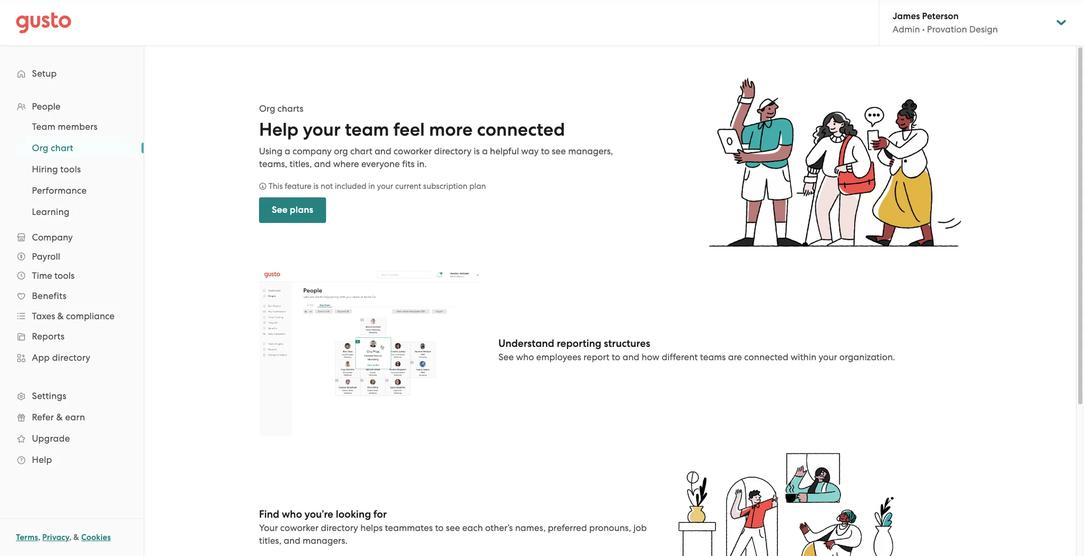Task type: vqa. For each thing, say whether or not it's contained in the screenshot.
Next-
no



Task type: describe. For each thing, give the bounding box(es) containing it.
structures
[[604, 338, 651, 350]]

home image
[[16, 12, 71, 33]]

time tools button
[[11, 266, 133, 285]]

performance link
[[19, 181, 133, 200]]

where
[[333, 158, 359, 169]]

design
[[970, 24, 999, 35]]

setup
[[32, 68, 57, 79]]

upgrade link
[[11, 429, 133, 448]]

connected inside understand reporting structures see who employees report to and how different teams are connected within your organization.
[[745, 352, 789, 363]]

not
[[321, 181, 333, 191]]

this feature is not included in your current subscription plan
[[267, 181, 486, 191]]

reports
[[32, 331, 65, 342]]

managers,
[[568, 146, 613, 156]]

organization.
[[840, 352, 896, 363]]

app directory
[[32, 352, 90, 363]]

see plans button
[[259, 197, 326, 223]]

app directory link
[[11, 348, 133, 367]]

tools for hiring tools
[[60, 164, 81, 175]]

members
[[58, 121, 98, 132]]

more
[[429, 119, 473, 140]]

see inside find who you're looking for your coworker directory helps teammates to see each other's names, preferred pronouns, job titles, and managers.
[[446, 523, 460, 533]]

names,
[[515, 523, 546, 533]]

your
[[259, 523, 278, 533]]

terms link
[[16, 533, 38, 542]]

settings link
[[11, 386, 133, 406]]

way
[[522, 146, 539, 156]]

& for compliance
[[57, 311, 64, 321]]

earn
[[65, 412, 85, 423]]

teammates
[[385, 523, 433, 533]]

fits
[[402, 158, 415, 169]]

in.
[[417, 158, 427, 169]]

org chart link
[[19, 138, 133, 158]]

org for org chart
[[32, 143, 48, 153]]

feature
[[285, 181, 312, 191]]

tools for time tools
[[54, 270, 75, 281]]

compliance
[[66, 311, 115, 321]]

titles, inside org charts help your team feel more connected using a company org chart and coworker directory is a helpful way to see managers, teams, titles, and where everyone fits in.
[[290, 158, 312, 169]]

coworker inside find who you're looking for your coworker directory helps teammates to see each other's names, preferred pronouns, job titles, and managers.
[[280, 523, 319, 533]]

and down company
[[314, 158, 331, 169]]

2 a from the left
[[482, 146, 488, 156]]

people
[[32, 101, 61, 112]]

privacy
[[42, 533, 69, 542]]

find who you're looking for your coworker directory helps teammates to see each other's names, preferred pronouns, job titles, and managers.
[[259, 508, 647, 546]]

list containing team members
[[0, 116, 144, 222]]

your inside org charts help your team feel more connected using a company org chart and coworker directory is a helpful way to see managers, teams, titles, and where everyone fits in.
[[303, 119, 341, 140]]

team
[[32, 121, 55, 132]]

team members
[[32, 121, 98, 132]]

in
[[369, 181, 375, 191]]

team members link
[[19, 117, 133, 136]]

employees
[[537, 352, 582, 363]]

taxes & compliance button
[[11, 307, 133, 326]]

this
[[269, 181, 283, 191]]

plan
[[470, 181, 486, 191]]

you're
[[305, 508, 334, 520]]

org for org charts help your team feel more connected using a company org chart and coworker directory is a helpful way to see managers, teams, titles, and where everyone fits in.
[[259, 103, 275, 114]]

help link
[[11, 450, 133, 469]]

james
[[893, 11, 920, 22]]

report
[[584, 352, 610, 363]]

settings
[[32, 391, 66, 401]]

connected inside org charts help your team feel more connected using a company org chart and coworker directory is a helpful way to see managers, teams, titles, and where everyone fits in.
[[477, 119, 565, 140]]

org chart screen image
[[259, 268, 483, 436]]

peterson
[[923, 11, 959, 22]]

current
[[395, 181, 422, 191]]

job
[[634, 523, 647, 533]]

included
[[335, 181, 367, 191]]

payroll button
[[11, 247, 133, 266]]

directory inside list
[[52, 352, 90, 363]]

hiring tools link
[[19, 160, 133, 179]]

cookies button
[[81, 531, 111, 544]]

is inside org charts help your team feel more connected using a company org chart and coworker directory is a helpful way to see managers, teams, titles, and where everyone fits in.
[[474, 146, 480, 156]]

app
[[32, 352, 50, 363]]

understand
[[499, 338, 555, 350]]

2 , from the left
[[69, 533, 72, 542]]

reports link
[[11, 327, 133, 346]]

james peterson admin • provation design
[[893, 11, 999, 35]]

list containing people
[[0, 97, 144, 471]]

and inside understand reporting structures see who employees report to and how different teams are connected within your organization.
[[623, 352, 640, 363]]

company button
[[11, 228, 133, 247]]

learning
[[32, 207, 70, 217]]

coworker inside org charts help your team feel more connected using a company org chart and coworker directory is a helpful way to see managers, teams, titles, and where everyone fits in.
[[394, 146, 432, 156]]

time tools
[[32, 270, 75, 281]]

titles, inside find who you're looking for your coworker directory helps teammates to see each other's names, preferred pronouns, job titles, and managers.
[[259, 535, 282, 546]]

refer & earn
[[32, 412, 85, 423]]

helpful
[[490, 146, 519, 156]]

feel
[[394, 119, 425, 140]]

& for earn
[[56, 412, 63, 423]]



Task type: locate. For each thing, give the bounding box(es) containing it.
1 horizontal spatial a
[[482, 146, 488, 156]]

0 horizontal spatial who
[[282, 508, 302, 520]]

plans
[[290, 204, 313, 215]]

0 vertical spatial help
[[259, 119, 299, 140]]

& left cookies
[[73, 533, 79, 542]]

0 vertical spatial tools
[[60, 164, 81, 175]]

who inside find who you're looking for your coworker directory helps teammates to see each other's names, preferred pronouns, job titles, and managers.
[[282, 508, 302, 520]]

different
[[662, 352, 698, 363]]

list
[[0, 97, 144, 471], [0, 116, 144, 222]]

preferred
[[548, 523, 587, 533]]

and up everyone
[[375, 146, 392, 156]]

1 horizontal spatial who
[[516, 352, 534, 363]]

to right "way"
[[541, 146, 550, 156]]

2 vertical spatial directory
[[321, 523, 358, 533]]

upgrade
[[32, 433, 70, 444]]

connected right are
[[745, 352, 789, 363]]

1 horizontal spatial chart
[[350, 146, 373, 156]]

•
[[923, 24, 925, 35]]

each
[[463, 523, 483, 533]]

0 horizontal spatial org
[[32, 143, 48, 153]]

tools inside hiring tools link
[[60, 164, 81, 175]]

& left earn at left bottom
[[56, 412, 63, 423]]

who inside understand reporting structures see who employees report to and how different teams are connected within your organization.
[[516, 352, 534, 363]]

0 vertical spatial is
[[474, 146, 480, 156]]

1 horizontal spatial connected
[[745, 352, 789, 363]]

your inside understand reporting structures see who employees report to and how different teams are connected within your organization.
[[819, 352, 838, 363]]

0 vertical spatial to
[[541, 146, 550, 156]]

0 horizontal spatial coworker
[[280, 523, 319, 533]]

to right teammates
[[435, 523, 444, 533]]

see
[[552, 146, 566, 156], [446, 523, 460, 533]]

0 horizontal spatial see
[[272, 204, 288, 215]]

1 horizontal spatial help
[[259, 119, 299, 140]]

1 horizontal spatial to
[[541, 146, 550, 156]]

1 vertical spatial &
[[56, 412, 63, 423]]

company
[[32, 232, 73, 243]]

how
[[642, 352, 660, 363]]

1 vertical spatial is
[[314, 181, 319, 191]]

find
[[259, 508, 279, 520]]

& inside dropdown button
[[57, 311, 64, 321]]

hiring
[[32, 164, 58, 175]]

time
[[32, 270, 52, 281]]

refer
[[32, 412, 54, 423]]

1 vertical spatial to
[[612, 352, 621, 363]]

using
[[259, 146, 283, 156]]

taxes & compliance
[[32, 311, 115, 321]]

teams,
[[259, 158, 287, 169]]

2 vertical spatial your
[[819, 352, 838, 363]]

1 , from the left
[[38, 533, 40, 542]]

a
[[285, 146, 290, 156], [482, 146, 488, 156]]

is left not on the left top of page
[[314, 181, 319, 191]]

2 vertical spatial &
[[73, 533, 79, 542]]

other's
[[485, 523, 513, 533]]

1 vertical spatial tools
[[54, 270, 75, 281]]

0 vertical spatial coworker
[[394, 146, 432, 156]]

subscription
[[423, 181, 468, 191]]

coworker down you're
[[280, 523, 319, 533]]

0 vertical spatial your
[[303, 119, 341, 140]]

setup link
[[11, 64, 133, 83]]

people button
[[11, 97, 133, 116]]

1 vertical spatial titles,
[[259, 535, 282, 546]]

gusto navigation element
[[0, 46, 144, 488]]

1 horizontal spatial coworker
[[394, 146, 432, 156]]

looking
[[336, 508, 371, 520]]

0 horizontal spatial your
[[303, 119, 341, 140]]

terms , privacy , & cookies
[[16, 533, 111, 542]]

directory down 'more' on the left top
[[434, 146, 472, 156]]

org left charts
[[259, 103, 275, 114]]

company
[[293, 146, 332, 156]]

2 horizontal spatial directory
[[434, 146, 472, 156]]

1 horizontal spatial titles,
[[290, 158, 312, 169]]

, left privacy link at the left of the page
[[38, 533, 40, 542]]

charts
[[278, 103, 304, 114]]

help up using
[[259, 119, 299, 140]]

help
[[259, 119, 299, 140], [32, 455, 52, 465]]

chart up where
[[350, 146, 373, 156]]

help inside org charts help your team feel more connected using a company org chart and coworker directory is a helpful way to see managers, teams, titles, and where everyone fits in.
[[259, 119, 299, 140]]

& right taxes at the left of the page
[[57, 311, 64, 321]]

refer & earn link
[[11, 408, 133, 427]]

connected up "way"
[[477, 119, 565, 140]]

see inside org charts help your team feel more connected using a company org chart and coworker directory is a helpful way to see managers, teams, titles, and where everyone fits in.
[[552, 146, 566, 156]]

is left helpful
[[474, 146, 480, 156]]

directory down reports link
[[52, 352, 90, 363]]

2 horizontal spatial your
[[819, 352, 838, 363]]

0 horizontal spatial ,
[[38, 533, 40, 542]]

,
[[38, 533, 40, 542], [69, 533, 72, 542]]

directory
[[434, 146, 472, 156], [52, 352, 90, 363], [321, 523, 358, 533]]

1 vertical spatial org
[[32, 143, 48, 153]]

coworker up fits
[[394, 146, 432, 156]]

1 vertical spatial directory
[[52, 352, 90, 363]]

your up company
[[303, 119, 341, 140]]

0 vertical spatial org
[[259, 103, 275, 114]]

help down the upgrade
[[32, 455, 52, 465]]

to inside org charts help your team feel more connected using a company org chart and coworker directory is a helpful way to see managers, teams, titles, and where everyone fits in.
[[541, 146, 550, 156]]

to
[[541, 146, 550, 156], [612, 352, 621, 363], [435, 523, 444, 533]]

0 vertical spatial see
[[552, 146, 566, 156]]

see inside see plans button
[[272, 204, 288, 215]]

reporting
[[557, 338, 602, 350]]

to inside understand reporting structures see who employees report to and how different teams are connected within your organization.
[[612, 352, 621, 363]]

tools down org chart 'link'
[[60, 164, 81, 175]]

0 horizontal spatial titles,
[[259, 535, 282, 546]]

a left helpful
[[482, 146, 488, 156]]

and down structures
[[623, 352, 640, 363]]

1 vertical spatial connected
[[745, 352, 789, 363]]

hiring tools
[[32, 164, 81, 175]]

learning link
[[19, 202, 133, 221]]

1 horizontal spatial see
[[499, 352, 514, 363]]

org inside 'link'
[[32, 143, 48, 153]]

coworker
[[394, 146, 432, 156], [280, 523, 319, 533]]

connected
[[477, 119, 565, 140], [745, 352, 789, 363]]

tools inside the time tools dropdown button
[[54, 270, 75, 281]]

chart inside org charts help your team feel more connected using a company org chart and coworker directory is a helpful way to see managers, teams, titles, and where everyone fits in.
[[350, 146, 373, 156]]

managers.
[[303, 535, 348, 546]]

1 horizontal spatial see
[[552, 146, 566, 156]]

org down team
[[32, 143, 48, 153]]

org
[[334, 146, 348, 156]]

1 horizontal spatial directory
[[321, 523, 358, 533]]

who right find
[[282, 508, 302, 520]]

0 horizontal spatial is
[[314, 181, 319, 191]]

1 list from the top
[[0, 97, 144, 471]]

1 vertical spatial help
[[32, 455, 52, 465]]

pronouns,
[[590, 523, 631, 533]]

for
[[374, 508, 387, 520]]

and left managers.
[[284, 535, 301, 546]]

0 vertical spatial &
[[57, 311, 64, 321]]

org charts help your team feel more connected using a company org chart and coworker directory is a helpful way to see managers, teams, titles, and where everyone fits in.
[[259, 103, 613, 169]]

see left plans
[[272, 204, 288, 215]]

are
[[728, 352, 742, 363]]

0 vertical spatial see
[[272, 204, 288, 215]]

terms
[[16, 533, 38, 542]]

2 list from the top
[[0, 116, 144, 222]]

0 horizontal spatial chart
[[51, 143, 73, 153]]

0 vertical spatial connected
[[477, 119, 565, 140]]

cookies
[[81, 533, 111, 542]]

&
[[57, 311, 64, 321], [56, 412, 63, 423], [73, 533, 79, 542]]

a right using
[[285, 146, 290, 156]]

and
[[375, 146, 392, 156], [314, 158, 331, 169], [623, 352, 640, 363], [284, 535, 301, 546]]

0 vertical spatial titles,
[[290, 158, 312, 169]]

1 horizontal spatial ,
[[69, 533, 72, 542]]

2 horizontal spatial to
[[612, 352, 621, 363]]

and inside find who you're looking for your coworker directory helps teammates to see each other's names, preferred pronouns, job titles, and managers.
[[284, 535, 301, 546]]

to down structures
[[612, 352, 621, 363]]

privacy link
[[42, 533, 69, 542]]

helps
[[361, 523, 383, 533]]

see inside understand reporting structures see who employees report to and how different teams are connected within your organization.
[[499, 352, 514, 363]]

0 horizontal spatial to
[[435, 523, 444, 533]]

0 vertical spatial who
[[516, 352, 534, 363]]

1 horizontal spatial your
[[377, 181, 393, 191]]

1 vertical spatial your
[[377, 181, 393, 191]]

tools down 'payroll' dropdown button
[[54, 270, 75, 281]]

1 vertical spatial see
[[446, 523, 460, 533]]

org chart
[[32, 143, 73, 153]]

1 a from the left
[[285, 146, 290, 156]]

understand reporting structures see who employees report to and how different teams are connected within your organization.
[[499, 338, 896, 363]]

see plans
[[272, 204, 313, 215]]

help inside 'link'
[[32, 455, 52, 465]]

titles, down company
[[290, 158, 312, 169]]

1 vertical spatial see
[[499, 352, 514, 363]]

everyone
[[361, 158, 400, 169]]

0 horizontal spatial directory
[[52, 352, 90, 363]]

directory inside find who you're looking for your coworker directory helps teammates to see each other's names, preferred pronouns, job titles, and managers.
[[321, 523, 358, 533]]

0 vertical spatial directory
[[434, 146, 472, 156]]

, left cookies
[[69, 533, 72, 542]]

benefits
[[32, 291, 67, 301]]

titles, down your
[[259, 535, 282, 546]]

performance
[[32, 185, 87, 196]]

0 horizontal spatial connected
[[477, 119, 565, 140]]

within
[[791, 352, 817, 363]]

provation
[[928, 24, 968, 35]]

chart down team members
[[51, 143, 73, 153]]

directory inside org charts help your team feel more connected using a company org chart and coworker directory is a helpful way to see managers, teams, titles, and where everyone fits in.
[[434, 146, 472, 156]]

payroll
[[32, 251, 60, 262]]

your right within
[[819, 352, 838, 363]]

1 vertical spatial coworker
[[280, 523, 319, 533]]

see right "way"
[[552, 146, 566, 156]]

chart inside 'link'
[[51, 143, 73, 153]]

0 horizontal spatial help
[[32, 455, 52, 465]]

1 vertical spatial who
[[282, 508, 302, 520]]

org
[[259, 103, 275, 114], [32, 143, 48, 153]]

who down understand
[[516, 352, 534, 363]]

see
[[272, 204, 288, 215], [499, 352, 514, 363]]

org inside org charts help your team feel more connected using a company org chart and coworker directory is a helpful way to see managers, teams, titles, and where everyone fits in.
[[259, 103, 275, 114]]

benefits link
[[11, 286, 133, 306]]

see left each
[[446, 523, 460, 533]]

1 horizontal spatial org
[[259, 103, 275, 114]]

0 horizontal spatial a
[[285, 146, 290, 156]]

2 vertical spatial to
[[435, 523, 444, 533]]

directory up managers.
[[321, 523, 358, 533]]

see down understand
[[499, 352, 514, 363]]

admin
[[893, 24, 921, 35]]

tools
[[60, 164, 81, 175], [54, 270, 75, 281]]

1 horizontal spatial is
[[474, 146, 480, 156]]

0 horizontal spatial see
[[446, 523, 460, 533]]

team
[[345, 119, 389, 140]]

your right in
[[377, 181, 393, 191]]

to inside find who you're looking for your coworker directory helps teammates to see each other's names, preferred pronouns, job titles, and managers.
[[435, 523, 444, 533]]



